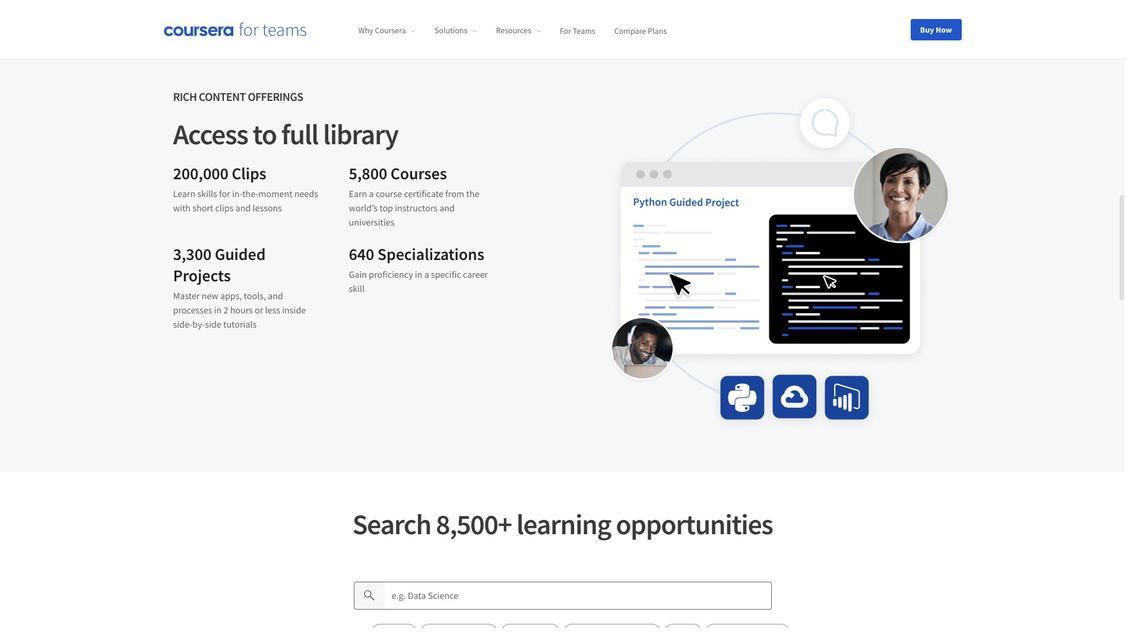 Task type: vqa. For each thing, say whether or not it's contained in the screenshot.
covered
no



Task type: locate. For each thing, give the bounding box(es) containing it.
0 vertical spatial in
[[415, 268, 423, 280]]

in down specializations
[[415, 268, 423, 280]]

the
[[466, 187, 480, 199]]

to
[[253, 116, 277, 152]]

200,000
[[173, 162, 228, 184]]

3,300 guided projects master new apps, tools, and processes in 2 hours or less inside side-by-side tutorials
[[173, 243, 306, 330]]

8,500+
[[436, 507, 512, 542]]

why
[[358, 25, 373, 36]]

compare plans link
[[615, 25, 667, 36]]

specializations
[[378, 243, 484, 265]]

and inside 200,000 clips learn skills for in-the-moment needs with short clips and lessons
[[236, 202, 251, 214]]

and inside 5,800 courses earn a course certificate from the world's top instructors and universities
[[440, 202, 455, 214]]

search 8,500+ learning opportunities
[[352, 507, 773, 542]]

for
[[219, 187, 230, 199]]

now
[[936, 24, 952, 35]]

teams
[[573, 25, 596, 36]]

the-
[[242, 187, 259, 199]]

1 horizontal spatial a
[[424, 268, 429, 280]]

and
[[236, 202, 251, 214], [440, 202, 455, 214], [268, 290, 283, 301]]

compare plans
[[615, 25, 667, 36]]

2 horizontal spatial and
[[440, 202, 455, 214]]

moment
[[259, 187, 293, 199]]

opportunities
[[616, 507, 773, 542]]

in left 2
[[214, 304, 222, 316]]

1 vertical spatial in
[[214, 304, 222, 316]]

1 vertical spatial a
[[424, 268, 429, 280]]

proficiency
[[369, 268, 413, 280]]

and down from
[[440, 202, 455, 214]]

instructors
[[395, 202, 438, 214]]

full
[[281, 116, 318, 152]]

illustration of coursera's guided projects image
[[601, 88, 952, 434]]

in inside 640 specializations gain proficiency in a specific career skill
[[415, 268, 423, 280]]

access
[[173, 116, 248, 152]]

resources link
[[496, 25, 541, 36]]

1 horizontal spatial and
[[268, 290, 283, 301]]

or
[[255, 304, 263, 316]]

0 horizontal spatial in
[[214, 304, 222, 316]]

search
[[352, 507, 431, 542]]

5,800 courses earn a course certificate from the world's top instructors and universities
[[349, 162, 480, 228]]

0 horizontal spatial and
[[236, 202, 251, 214]]

and up less
[[268, 290, 283, 301]]

None button
[[371, 624, 417, 628], [420, 624, 498, 628], [501, 624, 561, 628], [563, 624, 662, 628], [664, 624, 703, 628], [705, 624, 791, 628], [371, 624, 417, 628], [420, 624, 498, 628], [501, 624, 561, 628], [563, 624, 662, 628], [664, 624, 703, 628], [705, 624, 791, 628]]

side-
[[173, 318, 192, 330]]

clips
[[215, 202, 234, 214]]

why coursera link
[[358, 25, 416, 36]]

1 horizontal spatial in
[[415, 268, 423, 280]]

apps,
[[220, 290, 242, 301]]

and down in-
[[236, 202, 251, 214]]

in
[[415, 268, 423, 280], [214, 304, 222, 316]]

solutions
[[435, 25, 468, 36]]

a left specific
[[424, 268, 429, 280]]

a inside 5,800 courses earn a course certificate from the world's top instructors and universities
[[369, 187, 374, 199]]

a right earn
[[369, 187, 374, 199]]

5,800
[[349, 162, 387, 184]]

0 vertical spatial a
[[369, 187, 374, 199]]

library
[[323, 116, 398, 152]]

clips
[[232, 162, 266, 184]]

side
[[205, 318, 221, 330]]

earn
[[349, 187, 367, 199]]

0 horizontal spatial a
[[369, 187, 374, 199]]

skill
[[349, 282, 365, 294]]

a
[[369, 187, 374, 199], [424, 268, 429, 280]]

with
[[173, 202, 191, 214]]

rich
[[173, 89, 197, 104]]

coursera for teams image
[[164, 23, 306, 36]]

for teams link
[[560, 25, 596, 36]]

and inside 3,300 guided projects master new apps, tools, and processes in 2 hours or less inside side-by-side tutorials
[[268, 290, 283, 301]]

plans
[[648, 25, 667, 36]]

from
[[445, 187, 465, 199]]

in inside 3,300 guided projects master new apps, tools, and processes in 2 hours or less inside side-by-side tutorials
[[214, 304, 222, 316]]

hours
[[230, 304, 253, 316]]

compare
[[615, 25, 646, 36]]



Task type: describe. For each thing, give the bounding box(es) containing it.
buy
[[920, 24, 934, 35]]

a inside 640 specializations gain proficiency in a specific career skill
[[424, 268, 429, 280]]

lessons
[[253, 202, 282, 214]]

universities
[[349, 216, 395, 228]]

for teams
[[560, 25, 596, 36]]

learning
[[517, 507, 611, 542]]

tutorials
[[223, 318, 257, 330]]

640 specializations gain proficiency in a specific career skill
[[349, 243, 488, 294]]

200,000 clips learn skills for in-the-moment needs with short clips and lessons
[[173, 162, 318, 214]]

processes
[[173, 304, 212, 316]]

offerings
[[248, 89, 303, 104]]

courses
[[391, 162, 447, 184]]

short
[[193, 202, 213, 214]]

access to full library
[[173, 116, 398, 152]]

skills
[[197, 187, 217, 199]]

coursera
[[375, 25, 406, 36]]

specific
[[431, 268, 461, 280]]

rich content offerings
[[173, 89, 303, 104]]

for
[[560, 25, 571, 36]]

tools,
[[244, 290, 266, 301]]

inside
[[282, 304, 306, 316]]

640
[[349, 243, 374, 265]]

buy now
[[920, 24, 952, 35]]

gain
[[349, 268, 367, 280]]

learn
[[173, 187, 195, 199]]

top
[[380, 202, 393, 214]]

projects
[[173, 265, 231, 286]]

content
[[199, 89, 246, 104]]

needs
[[294, 187, 318, 199]]

guided
[[215, 243, 266, 265]]

certificate
[[404, 187, 444, 199]]

course
[[376, 187, 402, 199]]

2
[[224, 304, 228, 316]]

in-
[[232, 187, 242, 199]]

3,300
[[173, 243, 212, 265]]

why coursera
[[358, 25, 406, 36]]

resources
[[496, 25, 531, 36]]

less
[[265, 304, 280, 316]]

popular option group
[[371, 624, 791, 628]]

new
[[202, 290, 218, 301]]

by-
[[192, 318, 205, 330]]

career
[[463, 268, 488, 280]]

world's
[[349, 202, 378, 214]]

buy now button
[[911, 19, 962, 40]]

solutions link
[[435, 25, 477, 36]]

Search query text field
[[385, 582, 772, 610]]

master
[[173, 290, 200, 301]]



